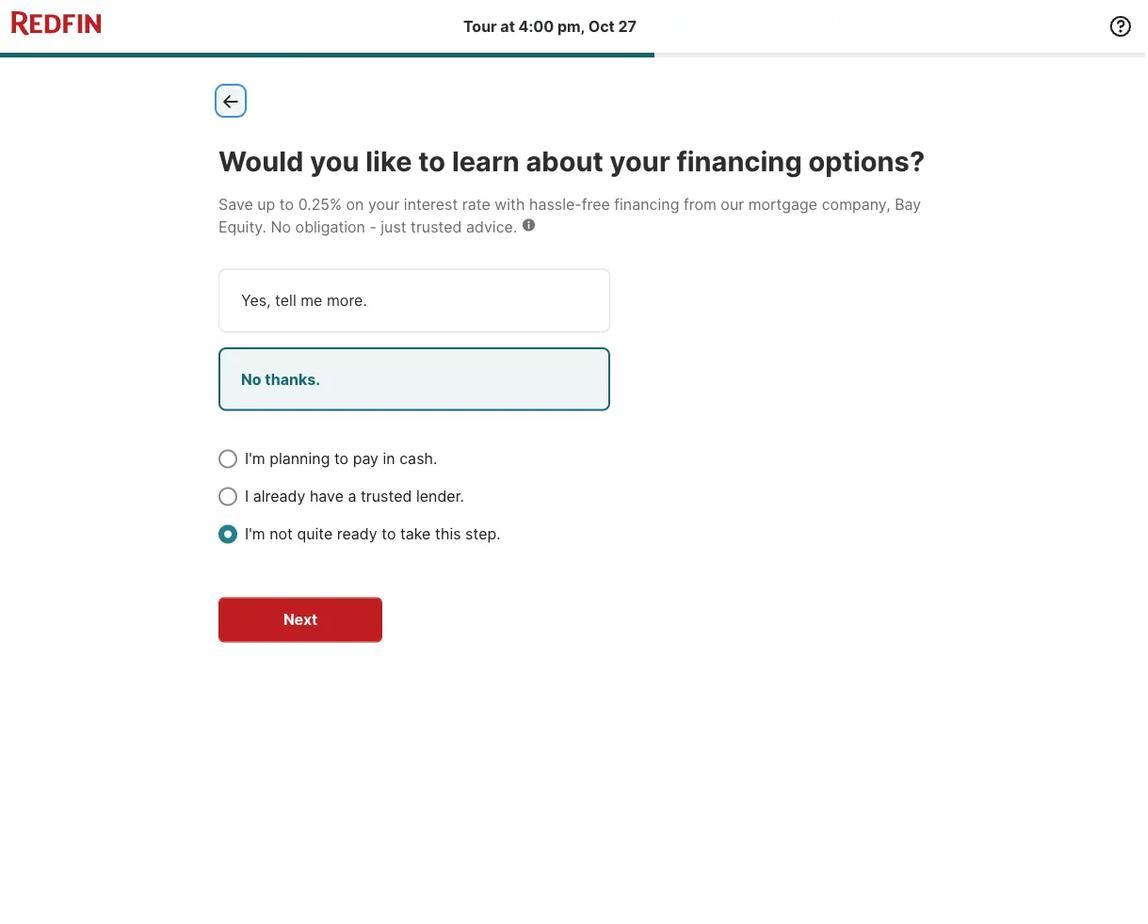 Task type: describe. For each thing, give the bounding box(es) containing it.
from
[[684, 195, 717, 214]]

tell
[[275, 291, 296, 310]]

0 vertical spatial financing
[[677, 145, 802, 178]]

i already have a trusted lender.
[[245, 487, 464, 506]]

4:00
[[519, 17, 554, 35]]

free
[[582, 195, 610, 214]]

I'm not quite ready to take this step. radio
[[219, 525, 237, 544]]

to right like
[[418, 145, 446, 178]]

i'm planning to pay in cash.
[[245, 450, 437, 468]]

in
[[383, 450, 395, 468]]

save up to 0.25% on your interest rate with hassle-free financing from our mortgage company, bay equity. no obligation - just trusted advice.
[[219, 195, 921, 236]]

not
[[270, 525, 293, 543]]

with
[[495, 195, 525, 214]]

your inside save up to 0.25% on your interest rate with hassle-free financing from our mortgage company, bay equity. no obligation - just trusted advice.
[[368, 195, 400, 214]]

obligation
[[295, 218, 365, 236]]

yes,
[[241, 291, 271, 310]]

more.
[[327, 291, 367, 310]]

advice.
[[466, 218, 517, 236]]

i'm for i'm planning to pay in cash.
[[245, 450, 265, 468]]

0 vertical spatial your
[[610, 145, 670, 178]]

cash.
[[400, 450, 437, 468]]

bay
[[895, 195, 921, 214]]

thanks.
[[265, 370, 320, 388]]

Yes, tell me more. radio
[[219, 269, 610, 332]]

about
[[526, 145, 604, 178]]

i'm not quite ready to take this step.
[[245, 525, 501, 543]]

No thanks. radio
[[219, 347, 610, 411]]

learn
[[452, 145, 520, 178]]

company,
[[822, 195, 891, 214]]

like
[[366, 145, 412, 178]]

tour
[[463, 17, 497, 35]]

0.25%
[[298, 195, 342, 214]]

would
[[219, 145, 304, 178]]

trusted inside save up to 0.25% on your interest rate with hassle-free financing from our mortgage company, bay equity. no obligation - just trusted advice.
[[411, 218, 462, 236]]

oct
[[588, 17, 615, 35]]

a
[[348, 487, 357, 506]]

lender.
[[416, 487, 464, 506]]

take
[[400, 525, 431, 543]]

equity.
[[219, 218, 267, 236]]

at
[[501, 17, 515, 35]]

our
[[721, 195, 744, 214]]

you
[[310, 145, 359, 178]]



Task type: vqa. For each thing, say whether or not it's contained in the screenshot.
first I'm from the bottom
yes



Task type: locate. For each thing, give the bounding box(es) containing it.
option group containing yes, tell me more.
[[219, 269, 690, 411]]

to left "take"
[[382, 525, 396, 543]]

interest
[[404, 195, 458, 214]]

pm,
[[558, 17, 585, 35]]

1 vertical spatial trusted
[[361, 487, 412, 506]]

1 vertical spatial i'm
[[245, 525, 265, 543]]

i
[[245, 487, 249, 506]]

no left thanks.
[[241, 370, 261, 388]]

pay
[[353, 450, 379, 468]]

I already have a trusted lender. radio
[[219, 487, 237, 506]]

no inside save up to 0.25% on your interest rate with hassle-free financing from our mortgage company, bay equity. no obligation - just trusted advice.
[[271, 218, 291, 236]]

rate
[[462, 195, 491, 214]]

hassle-
[[529, 195, 582, 214]]

-
[[370, 218, 377, 236]]

i'm left not
[[245, 525, 265, 543]]

yes, tell me more.
[[241, 291, 367, 310]]

quite
[[297, 525, 333, 543]]

financing
[[677, 145, 802, 178], [614, 195, 680, 214]]

1 horizontal spatial no
[[271, 218, 291, 236]]

no inside option
[[241, 370, 261, 388]]

1 vertical spatial your
[[368, 195, 400, 214]]

your up just
[[368, 195, 400, 214]]

I'm planning to pay in cash. radio
[[219, 450, 237, 468]]

your
[[610, 145, 670, 178], [368, 195, 400, 214]]

i'm
[[245, 450, 265, 468], [245, 525, 265, 543]]

trusted down interest
[[411, 218, 462, 236]]

no
[[271, 218, 291, 236], [241, 370, 261, 388]]

up
[[257, 195, 275, 214]]

already
[[253, 487, 306, 506]]

27
[[618, 17, 637, 35]]

your up free
[[610, 145, 670, 178]]

to inside save up to 0.25% on your interest rate with hassle-free financing from our mortgage company, bay equity. no obligation - just trusted advice.
[[280, 195, 294, 214]]

option group
[[219, 269, 690, 411]]

to
[[418, 145, 446, 178], [280, 195, 294, 214], [334, 450, 349, 468], [382, 525, 396, 543]]

no down the up
[[271, 218, 291, 236]]

trusted
[[411, 218, 462, 236], [361, 487, 412, 506]]

ready
[[337, 525, 377, 543]]

0 vertical spatial i'm
[[245, 450, 265, 468]]

1 horizontal spatial your
[[610, 145, 670, 178]]

next button
[[219, 597, 382, 643]]

1 vertical spatial financing
[[614, 195, 680, 214]]

save
[[219, 195, 253, 214]]

tour at 4:00 pm, oct 27
[[463, 17, 637, 35]]

would you like to learn about your financing options?
[[219, 145, 925, 178]]

mortgage
[[749, 195, 818, 214]]

step.
[[465, 525, 501, 543]]

this
[[435, 525, 461, 543]]

have
[[310, 487, 344, 506]]

options?
[[809, 145, 925, 178]]

progress bar
[[0, 53, 1145, 57]]

on
[[346, 195, 364, 214]]

i'm for i'm not quite ready to take this step.
[[245, 525, 265, 543]]

next
[[283, 611, 318, 629]]

just
[[381, 218, 407, 236]]

financing inside save up to 0.25% on your interest rate with hassle-free financing from our mortgage company, bay equity. no obligation - just trusted advice.
[[614, 195, 680, 214]]

1 vertical spatial no
[[241, 370, 261, 388]]

planning
[[270, 450, 330, 468]]

to left pay
[[334, 450, 349, 468]]

0 vertical spatial no
[[271, 218, 291, 236]]

financing right free
[[614, 195, 680, 214]]

to right the up
[[280, 195, 294, 214]]

i'm right i'm planning to pay in cash. radio
[[245, 450, 265, 468]]

no thanks.
[[241, 370, 320, 388]]

1 i'm from the top
[[245, 450, 265, 468]]

me
[[301, 291, 323, 310]]

0 horizontal spatial your
[[368, 195, 400, 214]]

0 vertical spatial trusted
[[411, 218, 462, 236]]

trusted right a
[[361, 487, 412, 506]]

2 i'm from the top
[[245, 525, 265, 543]]

financing up our
[[677, 145, 802, 178]]

0 horizontal spatial no
[[241, 370, 261, 388]]



